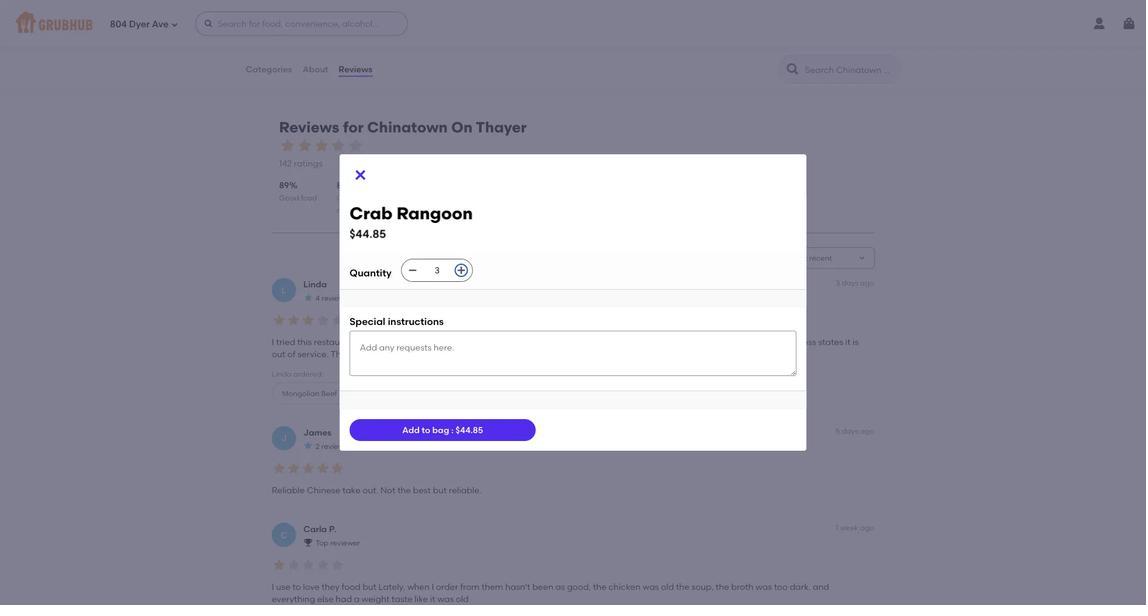Task type: locate. For each thing, give the bounding box(es) containing it.
this up service.
[[297, 337, 312, 347]]

crab rangoon button
[[364, 382, 449, 404]]

1 vertical spatial to
[[292, 581, 301, 592]]

1 vertical spatial rangoon
[[395, 389, 427, 397]]

reviews for james
[[321, 442, 348, 450]]

linda down out
[[272, 370, 292, 378]]

0 vertical spatial linda
[[303, 279, 327, 289]]

mongolian beef
[[282, 389, 337, 397]]

0 vertical spatial but
[[433, 485, 447, 495]]

1 vertical spatial $44.85
[[456, 425, 483, 435]]

0 vertical spatial to
[[422, 425, 430, 435]]

ago right 3
[[860, 279, 874, 287]]

1 horizontal spatial old
[[661, 581, 674, 592]]

dark,
[[790, 581, 811, 592]]

delivery up about on the top left of the page
[[282, 52, 310, 61]]

as right not
[[403, 349, 413, 359]]

reviews right 2 in the bottom of the page
[[321, 442, 348, 450]]

reviews for reviews
[[339, 64, 373, 74]]

89 for 89 on time delivery
[[337, 180, 347, 190]]

4
[[316, 293, 320, 302]]

first
[[489, 337, 505, 347], [450, 349, 466, 359]]

1 horizontal spatial it
[[845, 337, 851, 347]]

reviews right about on the top left of the page
[[339, 64, 373, 74]]

plus icon image inside egg roll (2) button
[[508, 390, 516, 397]]

1 vertical spatial ago
[[860, 427, 874, 435]]

the right good,
[[593, 581, 607, 592]]

ratings right 100
[[638, 54, 666, 65]]

received
[[661, 337, 697, 347]]

roll for egg
[[480, 389, 493, 397]]

from down paid
[[559, 349, 578, 359]]

days for i tried this restaurant because the food was fresh the first time. we paid for 6 items bought only received 4. the phone at this business states it is out of service. the food was not as good as first time. i will never order from them again. also very expensive
[[842, 279, 859, 287]]

star icon image
[[401, 41, 411, 50], [411, 41, 420, 50], [420, 41, 430, 50], [430, 41, 440, 50], [440, 41, 449, 50], [440, 41, 449, 50], [618, 41, 628, 50], [628, 41, 637, 50], [637, 41, 647, 50], [647, 41, 657, 50], [647, 41, 657, 50], [657, 41, 666, 50], [835, 41, 845, 50], [845, 41, 854, 50], [854, 41, 864, 50], [864, 41, 874, 50], [864, 41, 874, 50], [874, 41, 883, 50], [279, 137, 296, 154], [296, 137, 313, 154], [313, 137, 330, 154], [330, 137, 347, 154], [330, 137, 347, 154], [347, 137, 364, 154], [303, 293, 313, 302], [272, 313, 286, 328], [286, 313, 301, 328], [301, 313, 316, 328], [316, 313, 330, 328], [330, 313, 345, 328], [303, 441, 313, 451], [272, 461, 286, 476], [286, 461, 301, 476], [301, 461, 316, 476], [316, 461, 330, 476], [330, 461, 345, 476], [272, 558, 286, 572], [286, 558, 301, 572], [301, 558, 316, 572], [316, 558, 330, 572], [330, 558, 345, 572]]

0 horizontal spatial first
[[450, 349, 466, 359]]

1 horizontal spatial from
[[559, 349, 578, 359]]

categories
[[246, 64, 292, 74]]

1 vertical spatial old
[[456, 594, 469, 604]]

$44.85 right : at the left of the page
[[456, 425, 483, 435]]

1 horizontal spatial the
[[708, 337, 723, 347]]

2 plus icon image from the left
[[432, 390, 439, 397]]

taste
[[392, 594, 413, 604]]

plus icon image inside jumbo shrimp. w/ mixed veggies button
[[750, 390, 758, 397]]

1 roll from the left
[[480, 389, 493, 397]]

1 vertical spatial the
[[331, 349, 346, 359]]

i tried this restaurant because the food was fresh the first time. we paid for 6 items bought only received 4. the phone at this business states it is out of service. the food was not as good as first time. i will never order from them again. also very expensive
[[272, 337, 859, 359]]

min for 148 ratings
[[720, 41, 733, 50]]

0 horizontal spatial this
[[297, 337, 312, 347]]

as inside the i use to love they food but lately, when i order from them hasn't been as good, the chicken was old the soup, the broth was too dark, and everything else had a weight taste like it was old
[[556, 581, 565, 592]]

days
[[842, 279, 859, 287], [842, 427, 859, 435]]

4 plus icon image from the left
[[594, 390, 602, 397]]

1 vertical spatial but
[[363, 581, 377, 592]]

0 vertical spatial $44.85
[[350, 227, 386, 241]]

delivery inside 25–40 min $2.99 delivery
[[716, 52, 744, 61]]

0 vertical spatial the
[[708, 337, 723, 347]]

min inside 25–40 min $2.99 delivery
[[720, 41, 733, 50]]

reviews right 4
[[322, 293, 348, 302]]

beef
[[321, 389, 337, 397]]

1 horizontal spatial order
[[436, 581, 458, 592]]

0 vertical spatial on
[[451, 118, 473, 136]]

1 vertical spatial linda
[[272, 370, 292, 378]]

delivery down time
[[337, 206, 364, 214]]

but up weight
[[363, 581, 377, 592]]

2 vertical spatial order
[[436, 581, 458, 592]]

crab rangoon
[[375, 389, 427, 397]]

5 days ago
[[836, 427, 874, 435]]

1 vertical spatial order
[[535, 349, 557, 359]]

the down restaurant
[[331, 349, 346, 359]]

1 horizontal spatial first
[[489, 337, 505, 347]]

ago right 5
[[860, 427, 874, 435]]

reviews
[[322, 293, 348, 302], [321, 442, 348, 450]]

first up will
[[489, 337, 505, 347]]

3 ago from the top
[[860, 523, 874, 532]]

rangoon inside "button"
[[395, 389, 427, 397]]

0 vertical spatial ago
[[860, 279, 874, 287]]

it left is at the bottom
[[845, 337, 851, 347]]

was right the like
[[437, 594, 454, 604]]

1 vertical spatial it
[[430, 594, 435, 604]]

2 reviews from the top
[[321, 442, 348, 450]]

plus icon image inside mongolian beef button
[[342, 390, 349, 397]]

the up not
[[397, 337, 410, 347]]

them left hasn't
[[482, 581, 503, 592]]

food right good
[[301, 193, 317, 202]]

0 vertical spatial days
[[842, 279, 859, 287]]

good,
[[567, 581, 591, 592]]

804
[[110, 19, 127, 30]]

100
[[622, 54, 636, 65]]

0 horizontal spatial but
[[363, 581, 377, 592]]

delivery inside 30–45 min $3.99 delivery
[[282, 52, 310, 61]]

min inside 40–55 min $6.99 delivery
[[503, 41, 516, 50]]

0 vertical spatial time.
[[507, 337, 527, 347]]

89 right 89 good food
[[337, 180, 347, 190]]

ago
[[860, 279, 874, 287], [860, 427, 874, 435], [860, 523, 874, 532]]

the right the "4."
[[708, 337, 723, 347]]

them inside i tried this restaurant because the food was fresh the first time. we paid for 6 items bought only received 4. the phone at this business states it is out of service. the food was not as good as first time. i will never order from them again. also very expensive
[[580, 349, 602, 359]]

best
[[413, 485, 431, 495]]

1 horizontal spatial linda
[[303, 279, 327, 289]]

min down asian at the top of the page
[[286, 41, 299, 50]]

(2) right spring
[[580, 389, 589, 397]]

plus icon image for crab rangoon
[[432, 390, 439, 397]]

food inside the i use to love they food but lately, when i order from them hasn't been as good, the chicken was old the soup, the broth was too dark, and everything else had a weight taste like it was old
[[342, 581, 361, 592]]

2 days from the top
[[842, 427, 859, 435]]

time. up never
[[507, 337, 527, 347]]

1 vertical spatial first
[[450, 349, 466, 359]]

148
[[840, 54, 853, 65]]

1 horizontal spatial 89
[[337, 180, 347, 190]]

1 horizontal spatial min
[[503, 41, 516, 50]]

p.f. chang's link
[[263, 9, 449, 23]]

good
[[415, 349, 437, 359]]

reviews inside button
[[339, 64, 373, 74]]

1 vertical spatial them
[[482, 581, 503, 592]]

1 vertical spatial on
[[337, 193, 347, 202]]

ratings right 148
[[855, 54, 883, 65]]

old
[[661, 581, 674, 592], [456, 594, 469, 604]]

plus icon image right spring roll (2)
[[594, 390, 602, 397]]

0 horizontal spatial on
[[337, 193, 347, 202]]

5 plus icon image from the left
[[750, 390, 758, 397]]

0 horizontal spatial linda
[[272, 370, 292, 378]]

0 vertical spatial reviews
[[339, 64, 373, 74]]

ratings right "142"
[[294, 158, 323, 168]]

(2) for spring roll (2)
[[580, 389, 589, 397]]

30–45 min $3.99 delivery
[[263, 41, 310, 61]]

3 min from the left
[[720, 41, 733, 50]]

2 horizontal spatial order
[[535, 349, 557, 359]]

order
[[394, 206, 413, 214], [535, 349, 557, 359], [436, 581, 458, 592]]

0 horizontal spatial roll
[[480, 389, 493, 397]]

reviews up 142 ratings
[[279, 118, 339, 136]]

1
[[836, 523, 838, 532]]

1 vertical spatial days
[[842, 427, 859, 435]]

roll for spring
[[566, 389, 579, 397]]

0 vertical spatial order
[[394, 206, 413, 214]]

min
[[286, 41, 299, 50], [503, 41, 516, 50], [720, 41, 733, 50]]

1 horizontal spatial this
[[765, 337, 779, 347]]

1 horizontal spatial but
[[433, 485, 447, 495]]

main navigation navigation
[[0, 0, 1146, 47]]

reviews for reviews for chinatown on thayer
[[279, 118, 339, 136]]

was up good
[[433, 337, 450, 347]]

chang's
[[281, 10, 321, 22]]

as right the been
[[556, 581, 565, 592]]

linda up 4
[[303, 279, 327, 289]]

plus icon image inside spring roll (2) button
[[594, 390, 602, 397]]

1 vertical spatial for
[[566, 337, 577, 347]]

as right good
[[439, 349, 448, 359]]

svg image
[[1122, 16, 1137, 31], [171, 21, 178, 28], [353, 168, 368, 182], [408, 265, 418, 275]]

very
[[651, 349, 669, 359]]

svg image
[[204, 19, 213, 29], [457, 265, 466, 275]]

but right 'best'
[[433, 485, 447, 495]]

egg roll (2)
[[464, 389, 504, 397]]

0 horizontal spatial for
[[343, 118, 364, 136]]

food up good
[[412, 337, 431, 347]]

0 vertical spatial it
[[845, 337, 851, 347]]

1 horizontal spatial to
[[422, 425, 430, 435]]

0 vertical spatial from
[[559, 349, 578, 359]]

1 vertical spatial reviews
[[321, 442, 348, 450]]

sort by:
[[750, 253, 776, 262]]

thayer
[[476, 118, 527, 136]]

this right at
[[765, 337, 779, 347]]

delivery inside 40–55 min $6.99 delivery
[[500, 52, 527, 61]]

1 vertical spatial crab
[[375, 389, 393, 397]]

plus icon image for mongolian beef
[[342, 390, 349, 397]]

not
[[388, 349, 401, 359]]

delivery inside 89 on time delivery
[[337, 206, 364, 214]]

0 horizontal spatial them
[[482, 581, 503, 592]]

the right "not"
[[398, 485, 411, 495]]

for left chinatown
[[343, 118, 364, 136]]

broth
[[731, 581, 754, 592]]

plus icon image right the egg roll (2)
[[508, 390, 516, 397]]

crab inside crab rangoon $44.85
[[350, 203, 393, 224]]

crab down time
[[350, 203, 393, 224]]

old right the like
[[456, 594, 469, 604]]

only
[[642, 337, 659, 347]]

ratings
[[421, 54, 449, 65], [638, 54, 666, 65], [855, 54, 883, 65], [294, 158, 323, 168]]

delivery
[[282, 52, 310, 61], [500, 52, 527, 61], [716, 52, 744, 61], [337, 206, 364, 214]]

0 horizontal spatial time.
[[468, 349, 488, 359]]

rangoon up add
[[395, 389, 427, 397]]

1 horizontal spatial them
[[580, 349, 602, 359]]

1 89 from the left
[[279, 180, 289, 190]]

on left thayer
[[451, 118, 473, 136]]

it right the like
[[430, 594, 435, 604]]

0 vertical spatial reviews
[[322, 293, 348, 302]]

time. down fresh
[[468, 349, 488, 359]]

0 horizontal spatial min
[[286, 41, 299, 50]]

days right 5
[[842, 427, 859, 435]]

1 ago from the top
[[860, 279, 874, 287]]

40–55
[[480, 41, 501, 50]]

ago for is
[[860, 279, 874, 287]]

1 horizontal spatial for
[[566, 337, 577, 347]]

$44.85 down time
[[350, 227, 386, 241]]

1 horizontal spatial (2)
[[580, 389, 589, 397]]

a
[[354, 594, 360, 604]]

c
[[281, 530, 287, 540]]

states
[[818, 337, 843, 347]]

was right chicken
[[643, 581, 659, 592]]

it inside i tried this restaurant because the food was fresh the first time. we paid for 6 items bought only received 4. the phone at this business states it is out of service. the food was not as good as first time. i will never order from them again. also very expensive
[[845, 337, 851, 347]]

james
[[303, 427, 332, 437]]

correct
[[394, 193, 421, 202]]

2 89 from the left
[[337, 180, 347, 190]]

reviewer
[[330, 538, 360, 547]]

but inside the i use to love they food but lately, when i order from them hasn't been as good, the chicken was old the soup, the broth was too dark, and everything else had a weight taste like it was old
[[363, 581, 377, 592]]

i left will
[[490, 349, 493, 359]]

1296
[[401, 54, 419, 65]]

them inside the i use to love they food but lately, when i order from them hasn't been as good, the chicken was old the soup, the broth was too dark, and everything else had a weight taste like it was old
[[482, 581, 503, 592]]

they
[[322, 581, 340, 592]]

0 vertical spatial svg image
[[204, 19, 213, 29]]

0 horizontal spatial (2)
[[494, 389, 504, 397]]

0 vertical spatial them
[[580, 349, 602, 359]]

89
[[279, 180, 289, 190], [337, 180, 347, 190]]

rangoon inside crab rangoon $44.85
[[397, 203, 473, 224]]

the right soup,
[[716, 581, 729, 592]]

min right 40–55
[[503, 41, 516, 50]]

1 vertical spatial from
[[460, 581, 480, 592]]

tried
[[276, 337, 295, 347]]

4 reviews
[[316, 293, 348, 302]]

i use to love they food but lately, when i order from them hasn't been as good, the chicken was old the soup, the broth was too dark, and everything else had a weight taste like it was old
[[272, 581, 829, 604]]

reviews for chinatown on thayer
[[279, 118, 527, 136]]

it
[[845, 337, 851, 347], [430, 594, 435, 604]]

crab down not
[[375, 389, 393, 397]]

use
[[276, 581, 290, 592]]

min for 1296 ratings
[[286, 41, 299, 50]]

1 horizontal spatial svg image
[[457, 265, 466, 275]]

spring roll (2) button
[[531, 382, 612, 404]]

0 vertical spatial crab
[[350, 203, 393, 224]]

order down correct
[[394, 206, 413, 214]]

1 min from the left
[[286, 41, 299, 50]]

0 horizontal spatial $44.85
[[350, 227, 386, 241]]

1 vertical spatial reviews
[[279, 118, 339, 136]]

delivery for 30–45
[[282, 52, 310, 61]]

plus icon image for spring roll (2)
[[594, 390, 602, 397]]

rangoon down correct
[[397, 203, 473, 224]]

delivery right $2.99 on the top right of page
[[716, 52, 744, 61]]

1 days from the top
[[842, 279, 859, 287]]

soup,
[[692, 581, 714, 592]]

time.
[[507, 337, 527, 347], [468, 349, 488, 359]]

roll right spring
[[566, 389, 579, 397]]

89 inside 89 on time delivery
[[337, 180, 347, 190]]

2 vertical spatial ago
[[860, 523, 874, 532]]

2 horizontal spatial as
[[556, 581, 565, 592]]

order right the when
[[436, 581, 458, 592]]

weight
[[362, 594, 389, 604]]

1 week ago
[[836, 523, 874, 532]]

on left time
[[337, 193, 347, 202]]

ratings for 148 ratings
[[855, 54, 883, 65]]

$44.85
[[350, 227, 386, 241], [456, 425, 483, 435]]

food up a
[[342, 581, 361, 592]]

plus icon image right beef
[[342, 390, 349, 397]]

148 ratings
[[840, 54, 883, 65]]

0 horizontal spatial 89
[[279, 180, 289, 190]]

crab inside "button"
[[375, 389, 393, 397]]

3 plus icon image from the left
[[508, 390, 516, 397]]

else
[[317, 594, 334, 604]]

from left hasn't
[[460, 581, 480, 592]]

svg image right the input item quantity "number field"
[[457, 265, 466, 275]]

plus icon image inside crab rangoon "button"
[[432, 390, 439, 397]]

0 vertical spatial old
[[661, 581, 674, 592]]

ratings right the 1296 on the left top of page
[[421, 54, 449, 65]]

as
[[403, 349, 413, 359], [439, 349, 448, 359], [556, 581, 565, 592]]

was down because on the left of page
[[369, 349, 386, 359]]

89 up good
[[279, 180, 289, 190]]

ago right week
[[860, 523, 874, 532]]

delivery for 89
[[337, 206, 364, 214]]

plus icon image right "veggies" at the right bottom
[[750, 390, 758, 397]]

svg image right ave
[[204, 19, 213, 29]]

0 horizontal spatial it
[[430, 594, 435, 604]]

0 horizontal spatial svg image
[[204, 19, 213, 29]]

2 min from the left
[[503, 41, 516, 50]]

0 horizontal spatial to
[[292, 581, 301, 592]]

2 horizontal spatial min
[[720, 41, 733, 50]]

89 inside 89 good food
[[279, 180, 289, 190]]

on
[[451, 118, 473, 136], [337, 193, 347, 202]]

1 plus icon image from the left
[[342, 390, 349, 397]]

1 (2) from the left
[[494, 389, 504, 397]]

0 horizontal spatial from
[[460, 581, 480, 592]]

them down items
[[580, 349, 602, 359]]

like
[[415, 594, 428, 604]]

days right 3
[[842, 279, 859, 287]]

from inside the i use to love they food but lately, when i order from them hasn't been as good, the chicken was old the soup, the broth was too dark, and everything else had a weight taste like it was old
[[460, 581, 480, 592]]

1 reviews from the top
[[322, 293, 348, 302]]

0 horizontal spatial order
[[394, 206, 413, 214]]

ago for and
[[860, 523, 874, 532]]

mongolian
[[282, 389, 320, 397]]

0 vertical spatial first
[[489, 337, 505, 347]]

0 horizontal spatial old
[[456, 594, 469, 604]]

1 horizontal spatial as
[[439, 349, 448, 359]]

the left soup,
[[676, 581, 690, 592]]

roll right 'egg'
[[480, 389, 493, 397]]

order down paid
[[535, 349, 557, 359]]

hasn't
[[505, 581, 530, 592]]

to left the bag
[[422, 425, 430, 435]]

4.
[[699, 337, 706, 347]]

first down fresh
[[450, 349, 466, 359]]

reviews for linda
[[322, 293, 348, 302]]

min inside 30–45 min $3.99 delivery
[[286, 41, 299, 50]]

was left the too
[[756, 581, 772, 592]]

never
[[510, 349, 532, 359]]

804 dyer ave
[[110, 19, 169, 30]]

1 vertical spatial svg image
[[457, 265, 466, 275]]

2 roll from the left
[[566, 389, 579, 397]]

for left 6
[[566, 337, 577, 347]]

to up 'everything'
[[292, 581, 301, 592]]

89 good food
[[279, 180, 317, 202]]

(2) right 'egg'
[[494, 389, 504, 397]]

plus icon image
[[342, 390, 349, 397], [432, 390, 439, 397], [508, 390, 516, 397], [594, 390, 602, 397], [750, 390, 758, 397]]

old left soup,
[[661, 581, 674, 592]]

2 (2) from the left
[[580, 389, 589, 397]]

min right 25–40 in the right of the page
[[720, 41, 733, 50]]

min for 100 ratings
[[503, 41, 516, 50]]

$6.99
[[480, 52, 498, 61]]

plus icon image right 'crab rangoon'
[[432, 390, 439, 397]]

1 horizontal spatial roll
[[566, 389, 579, 397]]

0 vertical spatial rangoon
[[397, 203, 473, 224]]

delivery right the $6.99
[[500, 52, 527, 61]]



Task type: describe. For each thing, give the bounding box(es) containing it.
bag
[[432, 425, 449, 435]]

j
[[281, 433, 287, 443]]

25–40 min $2.99 delivery
[[697, 41, 744, 61]]

had
[[336, 594, 352, 604]]

ratings for 1296 ratings
[[421, 54, 449, 65]]

142
[[279, 158, 292, 168]]

ordered:
[[293, 370, 323, 378]]

love
[[303, 581, 320, 592]]

linda for linda
[[303, 279, 327, 289]]

svg image inside main navigation navigation
[[204, 19, 213, 29]]

$3.99
[[263, 52, 281, 61]]

i left tried
[[272, 337, 274, 347]]

business
[[781, 337, 816, 347]]

6
[[579, 337, 584, 347]]

lately,
[[379, 581, 405, 592]]

2 ago from the top
[[860, 427, 874, 435]]

we
[[529, 337, 543, 347]]

paid
[[545, 337, 564, 347]]

linda for linda ordered:
[[272, 370, 292, 378]]

bought
[[610, 337, 640, 347]]

25–40
[[697, 41, 718, 50]]

quantity
[[350, 267, 392, 278]]

Special instructions text field
[[350, 331, 797, 376]]

2
[[316, 442, 320, 450]]

crab for crab rangoon
[[375, 389, 393, 397]]

time
[[349, 193, 365, 202]]

special instructions
[[350, 315, 444, 327]]

top reviewer
[[316, 538, 360, 547]]

spring roll (2)
[[541, 389, 589, 397]]

plus icon image for jumbo shrimp. w/ mixed veggies
[[750, 390, 758, 397]]

chicken
[[609, 581, 641, 592]]

fresh
[[452, 337, 472, 347]]

1 horizontal spatial time.
[[507, 337, 527, 347]]

subscription pass image
[[263, 26, 275, 35]]

2 this from the left
[[765, 337, 779, 347]]

0 horizontal spatial as
[[403, 349, 413, 359]]

delivery for 40–55
[[500, 52, 527, 61]]

again.
[[604, 349, 630, 359]]

chinese
[[307, 485, 340, 495]]

take
[[342, 485, 361, 495]]

jumbo
[[627, 389, 652, 397]]

1 vertical spatial time.
[[468, 349, 488, 359]]

add to bag : $44.85
[[402, 425, 483, 435]]

will
[[495, 349, 508, 359]]

too
[[774, 581, 788, 592]]

plus icon image for egg roll (2)
[[508, 390, 516, 397]]

correct order
[[394, 193, 421, 214]]

5
[[836, 427, 840, 435]]

1 horizontal spatial on
[[451, 118, 473, 136]]

89 for 89 good food
[[279, 180, 289, 190]]

Search Chinatown On Thayer search field
[[804, 64, 897, 75]]

order inside correct order
[[394, 206, 413, 214]]

reliable
[[272, 485, 305, 495]]

delivery for 25–40
[[716, 52, 744, 61]]

food inside 89 good food
[[301, 193, 317, 202]]

phone
[[725, 337, 752, 347]]

service.
[[298, 349, 329, 359]]

top
[[316, 538, 329, 547]]

100 ratings
[[622, 54, 666, 65]]

2 reviews
[[316, 442, 348, 450]]

1 horizontal spatial $44.85
[[456, 425, 483, 435]]

142 ratings
[[279, 158, 323, 168]]

l
[[282, 285, 286, 295]]

not
[[380, 485, 395, 495]]

sort
[[750, 253, 764, 262]]

Input item quantity number field
[[424, 259, 451, 281]]

on inside 89 on time delivery
[[337, 193, 347, 202]]

ratings for 142 ratings
[[294, 158, 323, 168]]

mixed
[[695, 389, 716, 397]]

spring
[[541, 389, 564, 397]]

asian
[[280, 26, 300, 35]]

of
[[288, 349, 296, 359]]

when
[[407, 581, 430, 592]]

crab for crab rangoon $44.85
[[350, 203, 393, 224]]

and
[[813, 581, 829, 592]]

ave
[[152, 19, 169, 30]]

1 this from the left
[[297, 337, 312, 347]]

jumbo shrimp. w/ mixed veggies button
[[617, 382, 768, 404]]

dyer
[[129, 19, 150, 30]]

trophy icon image
[[303, 537, 313, 547]]

ratings for 100 ratings
[[638, 54, 666, 65]]

for inside i tried this restaurant because the food was fresh the first time. we paid for 6 items bought only received 4. the phone at this business states it is out of service. the food was not as good as first time. i will never order from them again. also very expensive
[[566, 337, 577, 347]]

i left use
[[272, 581, 274, 592]]

from inside i tried this restaurant because the food was fresh the first time. we paid for 6 items bought only received 4. the phone at this business states it is out of service. the food was not as good as first time. i will never order from them again. also very expensive
[[559, 349, 578, 359]]

out
[[272, 349, 285, 359]]

add
[[402, 425, 420, 435]]

the right fresh
[[474, 337, 487, 347]]

p.f.
[[263, 10, 279, 22]]

order inside the i use to love they food but lately, when i order from them hasn't been as good, the chicken was old the soup, the broth was too dark, and everything else had a weight taste like it was old
[[436, 581, 458, 592]]

rangoon for crab rangoon
[[395, 389, 427, 397]]

0 vertical spatial for
[[343, 118, 364, 136]]

egg roll (2) button
[[454, 382, 526, 404]]

because
[[359, 337, 395, 347]]

is
[[853, 337, 859, 347]]

also
[[632, 349, 649, 359]]

search icon image
[[786, 62, 800, 77]]

40–55 min $6.99 delivery
[[480, 41, 527, 61]]

days for reliable chinese take out. not the best but reliable.
[[842, 427, 859, 435]]

0 horizontal spatial the
[[331, 349, 346, 359]]

week
[[840, 523, 859, 532]]

order inside i tried this restaurant because the food was fresh the first time. we paid for 6 items bought only received 4. the phone at this business states it is out of service. the food was not as good as first time. i will never order from them again. also very expensive
[[535, 349, 557, 359]]

out.
[[363, 485, 378, 495]]

$44.85 inside crab rangoon $44.85
[[350, 227, 386, 241]]

at
[[754, 337, 763, 347]]

good
[[279, 193, 299, 202]]

veggies
[[718, 389, 746, 397]]

special
[[350, 315, 385, 327]]

:
[[451, 425, 454, 435]]

mongolian beef button
[[272, 382, 360, 404]]

to inside the i use to love they food but lately, when i order from them hasn't been as good, the chicken was old the soup, the broth was too dark, and everything else had a weight taste like it was old
[[292, 581, 301, 592]]

rangoon for crab rangoon $44.85
[[397, 203, 473, 224]]

crab rangoon $44.85
[[350, 203, 473, 241]]

(2) for egg roll (2)
[[494, 389, 504, 397]]

expensive
[[671, 349, 711, 359]]

food down because on the left of page
[[348, 349, 367, 359]]

about
[[303, 64, 328, 74]]

it inside the i use to love they food but lately, when i order from them hasn't been as good, the chicken was old the soup, the broth was too dark, and everything else had a weight taste like it was old
[[430, 594, 435, 604]]

i right the when
[[432, 581, 434, 592]]

reliable chinese take out. not the best but reliable.
[[272, 485, 482, 495]]



Task type: vqa. For each thing, say whether or not it's contained in the screenshot.
Waban
no



